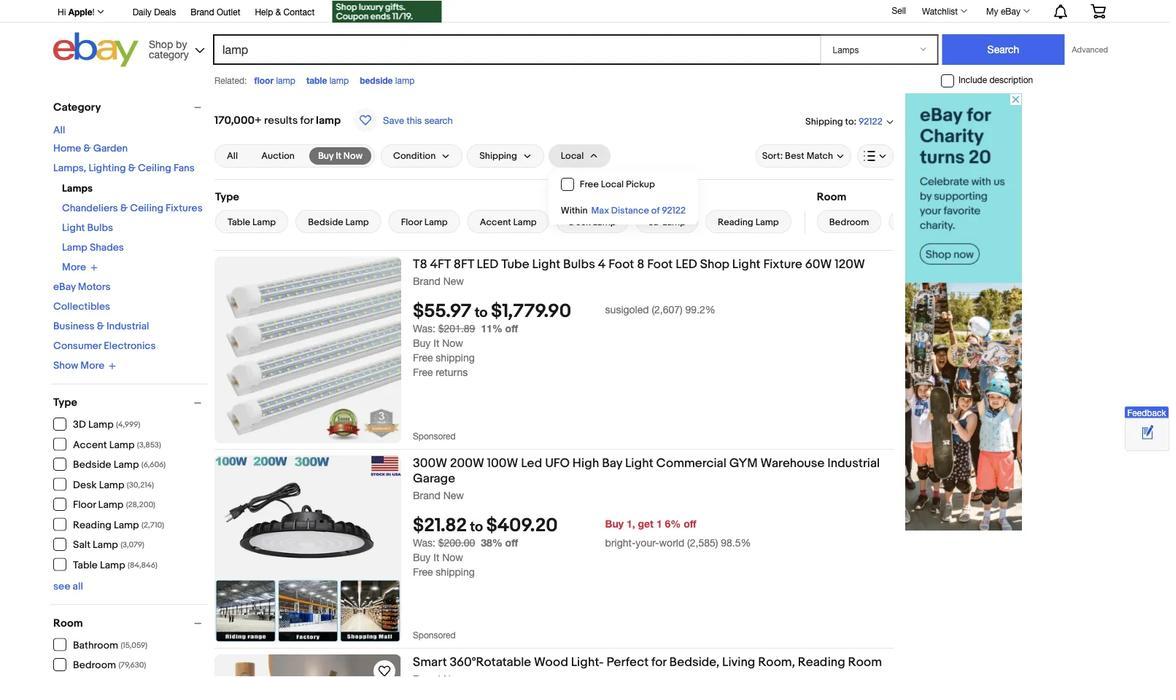 Task type: describe. For each thing, give the bounding box(es) containing it.
help & contact link
[[255, 4, 315, 20]]

business
[[53, 321, 95, 333]]

industrial inside ebay motors collectibles business & industrial consumer electronics
[[107, 321, 149, 333]]

reading lamp (2,710)
[[73, 520, 164, 532]]

brand outlet link
[[191, 4, 240, 20]]

susigoled
[[605, 304, 649, 316]]

main content containing $55.97
[[215, 93, 967, 678]]

search
[[425, 115, 453, 126]]

shades
[[90, 242, 124, 254]]

lamps, lighting & ceiling fans link
[[53, 162, 195, 175]]

1 foot from the left
[[609, 257, 634, 272]]

advertisement region
[[906, 93, 1022, 531]]

Search for anything text field
[[215, 36, 818, 63]]

$21.82 to $409.20
[[413, 515, 558, 538]]

bedside for bedside lamp
[[308, 217, 343, 228]]

consumer electronics link
[[53, 340, 156, 353]]

smart 360°rotatable wood light- perfect for bedside, living room, reading room link
[[413, 655, 894, 673]]

& inside lamps chandeliers & ceiling fixtures light bulbs lamp shades
[[120, 202, 128, 215]]

condition button
[[381, 144, 463, 168]]

get
[[638, 518, 654, 530]]

now inside the bright-your-world (2,585) 98.5% buy it now free shipping
[[442, 552, 463, 564]]

92122 inside shipping to : 92122
[[859, 116, 883, 128]]

lamp for reading lamp (2,710)
[[114, 520, 139, 532]]

floor lamp (28,200)
[[73, 499, 155, 512]]

300w 200w 100w led ufo high bay light commercial gym warehouse industrial garage heading
[[413, 456, 880, 487]]

new inside 300w 200w 100w led ufo high bay light commercial gym warehouse industrial garage brand new
[[443, 490, 464, 502]]

bedside,
[[669, 655, 720, 671]]

fixture
[[764, 257, 803, 272]]

sort: best match
[[762, 150, 833, 162]]

bulbs for lamp
[[87, 222, 113, 235]]

1 led from the left
[[477, 257, 499, 272]]

0 vertical spatial all
[[53, 124, 65, 137]]

3d for 3d lamp
[[648, 217, 660, 228]]

ebay motors link
[[53, 281, 111, 294]]

1 vertical spatial off
[[684, 518, 697, 530]]

floor lamp
[[401, 217, 448, 228]]

related:
[[215, 75, 247, 85]]

1 vertical spatial all link
[[218, 147, 247, 165]]

smart 360°rotatable wood light- perfect for bedside, living room, reading room image
[[215, 655, 401, 678]]

led
[[521, 456, 542, 471]]

watchlist link
[[914, 2, 974, 20]]

my ebay link
[[979, 2, 1037, 20]]

& right the home
[[83, 143, 91, 155]]

(3,853)
[[137, 441, 161, 450]]

Buy It Now selected text field
[[318, 150, 363, 163]]

lamp for 3d lamp (4,999)
[[88, 419, 114, 432]]

table for table lamp (84,846)
[[73, 560, 98, 572]]

hi apple !
[[58, 7, 95, 17]]

lamp for desk lamp (30,214)
[[99, 479, 124, 492]]

light inside 300w 200w 100w led ufo high bay light commercial gym warehouse industrial garage brand new
[[625, 456, 654, 471]]

reading for reading lamp
[[718, 217, 754, 228]]

desk lamp (30,214)
[[73, 479, 154, 492]]

garden
[[93, 143, 128, 155]]

(30,214)
[[127, 481, 154, 490]]

electronics
[[104, 340, 156, 353]]

0 vertical spatial more
[[62, 262, 86, 274]]

your-
[[636, 537, 659, 549]]

your shopping cart image
[[1090, 4, 1107, 18]]

bedroom (79,630)
[[73, 660, 146, 672]]

apple
[[68, 7, 92, 17]]

lamps,
[[53, 162, 86, 175]]

table lamp link
[[215, 210, 288, 233]]

free local pickup
[[580, 179, 655, 190]]

light left fixture
[[732, 257, 761, 272]]

38%
[[481, 537, 503, 549]]

advanced
[[1072, 45, 1108, 54]]

account navigation
[[50, 0, 1117, 24]]

accent for accent lamp
[[480, 217, 511, 228]]

light inside lamps chandeliers & ceiling fixtures light bulbs lamp shades
[[62, 222, 85, 235]]

lamp for table lamp (84,846)
[[100, 560, 125, 572]]

brand inside account navigation
[[191, 7, 214, 17]]

condition
[[393, 150, 436, 162]]

ceiling for fans
[[138, 162, 171, 175]]

sell link
[[885, 5, 913, 15]]

200w
[[450, 456, 484, 471]]

accent for accent lamp (3,853)
[[73, 439, 107, 452]]

within
[[561, 205, 588, 217]]

to for $55.97
[[475, 305, 488, 322]]

bedside lamp (6,606)
[[73, 459, 166, 472]]

1 vertical spatial all
[[227, 150, 238, 162]]

include description
[[959, 75, 1033, 85]]

wood
[[534, 655, 568, 671]]

(3,079)
[[121, 541, 144, 551]]

category
[[53, 101, 101, 114]]

bedside lamp
[[360, 75, 415, 85]]

desk for desk lamp
[[569, 217, 591, 228]]

reading for reading lamp (2,710)
[[73, 520, 111, 532]]

2 led from the left
[[676, 257, 698, 272]]

it inside the bright-your-world (2,585) 98.5% buy it now free shipping
[[434, 552, 439, 564]]

bedside lamp link
[[296, 210, 381, 233]]

8ft
[[454, 257, 474, 272]]

see
[[53, 581, 70, 593]]

ebay motors collectibles business & industrial consumer electronics
[[53, 281, 156, 353]]

daily deals
[[133, 7, 176, 17]]

for inside smart 360°rotatable wood light- perfect for bedside, living room, reading room link
[[652, 655, 667, 671]]

t8 4ft 8ft led tube light bulbs 4 foot 8 foot led shop light fixture 60w 120w heading
[[413, 257, 865, 272]]

shop by category banner
[[50, 0, 1117, 71]]

free up "max" at the right
[[580, 179, 599, 190]]

bay
[[602, 456, 623, 471]]

free inside the bright-your-world (2,585) 98.5% buy it now free shipping
[[413, 566, 433, 578]]

table
[[306, 75, 327, 85]]

bedroom link
[[817, 210, 882, 233]]

feedback
[[1128, 408, 1166, 418]]

ebay inside ebay motors collectibles business & industrial consumer electronics
[[53, 281, 76, 294]]

home & garden link
[[53, 143, 128, 155]]

lamp for accent lamp (3,853)
[[109, 439, 135, 452]]

table for table lamp
[[228, 217, 250, 228]]

:
[[854, 116, 857, 127]]

lamp for table lamp
[[330, 75, 349, 85]]

0 horizontal spatial all link
[[53, 124, 65, 137]]

1 vertical spatial type
[[53, 397, 77, 410]]

1 vertical spatial 92122
[[662, 205, 686, 217]]

by
[[176, 38, 187, 50]]

lamp for floor lamp
[[424, 217, 448, 228]]

accent lamp (3,853)
[[73, 439, 161, 452]]

lamp for floor lamp (28,200)
[[98, 499, 124, 512]]

auction
[[261, 150, 295, 162]]

ebay inside account navigation
[[1001, 6, 1021, 16]]

170,000 + results for lamp
[[215, 114, 341, 127]]

shipping for shipping
[[480, 150, 517, 162]]

(84,846)
[[128, 561, 157, 571]]

6%
[[665, 518, 681, 530]]

2 horizontal spatial room
[[848, 655, 882, 671]]

brand inside 300w 200w 100w led ufo high bay light commercial gym warehouse industrial garage brand new
[[413, 490, 441, 502]]

now inside 'text box'
[[344, 150, 363, 162]]

ufo
[[545, 456, 570, 471]]

60w
[[805, 257, 832, 272]]

$409.20
[[486, 515, 558, 538]]

8
[[637, 257, 645, 272]]

lamp up "buy it now"
[[316, 114, 341, 127]]

brand outlet
[[191, 7, 240, 17]]

smart 360°rotatable wood light- perfect for bedside, living room, reading room heading
[[413, 655, 882, 671]]

buy it now
[[318, 150, 363, 162]]

warehouse
[[761, 456, 825, 471]]

floor lamp link
[[389, 210, 460, 233]]

to for $21.82
[[470, 519, 483, 536]]

home & garden
[[53, 143, 128, 155]]

& right lighting
[[128, 162, 136, 175]]

room,
[[758, 655, 795, 671]]

type button
[[53, 397, 208, 410]]

best
[[785, 150, 805, 162]]

was: inside susigoled (2,607) 99.2% was: $201.89 11% off buy it now free shipping free returns
[[413, 323, 436, 335]]

help & contact
[[255, 7, 315, 17]]

pickup
[[626, 179, 655, 190]]

bedroom for bedroom (79,630)
[[73, 660, 116, 672]]

300w
[[413, 456, 447, 471]]

98.5%
[[721, 537, 751, 549]]

100w
[[487, 456, 518, 471]]



Task type: vqa. For each thing, say whether or not it's contained in the screenshot.


Task type: locate. For each thing, give the bounding box(es) containing it.
industrial right warehouse
[[828, 456, 880, 471]]

0 vertical spatial industrial
[[107, 321, 149, 333]]

& right chandeliers
[[120, 202, 128, 215]]

light right tube
[[532, 257, 561, 272]]

0 vertical spatial brand
[[191, 7, 214, 17]]

1 vertical spatial new
[[443, 490, 464, 502]]

high
[[573, 456, 599, 471]]

0 horizontal spatial local
[[561, 150, 584, 162]]

0 horizontal spatial bedside
[[73, 459, 111, 472]]

local inside dropdown button
[[561, 150, 584, 162]]

table lamp (84,846)
[[73, 560, 157, 572]]

& right help
[[276, 7, 281, 17]]

lamp for desk lamp
[[593, 217, 616, 228]]

bedside
[[360, 75, 393, 85]]

light down chandeliers
[[62, 222, 85, 235]]

1 horizontal spatial room
[[817, 190, 847, 204]]

lamp inside reading lamp link
[[756, 217, 779, 228]]

300w 200w 100w led ufo high bay light commercial gym warehouse industrial garage image
[[215, 456, 401, 643]]

desk inside desk lamp link
[[569, 217, 591, 228]]

lamp shades link
[[62, 242, 124, 254]]

lamp up table lamp (84,846)
[[93, 540, 118, 552]]

main content
[[215, 93, 967, 678]]

bulbs for 4
[[563, 257, 595, 272]]

2 vertical spatial now
[[442, 552, 463, 564]]

table lamp
[[306, 75, 349, 85]]

now inside susigoled (2,607) 99.2% was: $201.89 11% off buy it now free shipping free returns
[[442, 337, 463, 349]]

1 was: from the top
[[413, 323, 436, 335]]

sort:
[[762, 150, 783, 162]]

watch smart 360°rotatable wood light- perfect for bedside, living room, reading room image
[[376, 663, 393, 678]]

3d up accent lamp (3,853) in the left of the page
[[73, 419, 86, 432]]

3d for 3d lamp (4,999)
[[73, 419, 86, 432]]

2 vertical spatial reading
[[798, 655, 846, 671]]

0 vertical spatial floor
[[401, 217, 422, 228]]

0 vertical spatial all link
[[53, 124, 65, 137]]

lamp inside the table lamp link
[[253, 217, 276, 228]]

0 horizontal spatial all
[[53, 124, 65, 137]]

0 horizontal spatial shop
[[149, 38, 173, 50]]

lamp for floor lamp
[[276, 75, 295, 85]]

2 vertical spatial to
[[470, 519, 483, 536]]

& inside ebay motors collectibles business & industrial consumer electronics
[[97, 321, 104, 333]]

buy right auction link
[[318, 150, 334, 162]]

hi
[[58, 7, 66, 17]]

desk up floor lamp (28,200)
[[73, 479, 97, 492]]

none submit inside shop by category banner
[[942, 34, 1065, 65]]

for
[[300, 114, 314, 127], [652, 655, 667, 671]]

foot
[[609, 257, 634, 272], [647, 257, 673, 272]]

0 horizontal spatial bedroom
[[73, 660, 116, 672]]

desk
[[569, 217, 591, 228], [73, 479, 97, 492]]

save this search button
[[350, 108, 457, 133]]

brand down garage
[[413, 490, 441, 502]]

lamp inside 'floor lamp' link
[[424, 217, 448, 228]]

2 vertical spatial off
[[505, 537, 518, 549]]

all
[[53, 124, 65, 137], [227, 150, 238, 162]]

300w 200w 100w led ufo high bay light commercial gym warehouse industrial garage brand new
[[413, 456, 880, 502]]

was: left $200.00
[[413, 537, 436, 549]]

lamp
[[253, 217, 276, 228], [346, 217, 369, 228], [424, 217, 448, 228], [513, 217, 537, 228], [593, 217, 616, 228], [663, 217, 686, 228], [756, 217, 779, 228], [62, 242, 87, 254], [88, 419, 114, 432], [109, 439, 135, 452], [114, 459, 139, 472], [99, 479, 124, 492], [98, 499, 124, 512], [114, 520, 139, 532], [93, 540, 118, 552], [100, 560, 125, 572]]

0 vertical spatial was:
[[413, 323, 436, 335]]

1 vertical spatial local
[[601, 179, 624, 190]]

$1,779.90
[[491, 301, 571, 323]]

ebay right my
[[1001, 6, 1021, 16]]

to for shipping to
[[845, 116, 854, 127]]

free
[[580, 179, 599, 190], [413, 352, 433, 364], [413, 366, 433, 378], [413, 566, 433, 578]]

light-
[[571, 655, 604, 671]]

it right auction
[[336, 150, 341, 162]]

bulbs left 4
[[563, 257, 595, 272]]

now
[[344, 150, 363, 162], [442, 337, 463, 349], [442, 552, 463, 564]]

description
[[990, 75, 1033, 85]]

bedside up desk lamp (30,214)
[[73, 459, 111, 472]]

0 horizontal spatial 92122
[[662, 205, 686, 217]]

for right results
[[300, 114, 314, 127]]

0 vertical spatial reading
[[718, 217, 754, 228]]

new
[[443, 275, 464, 287], [443, 490, 464, 502]]

lamp for table lamp
[[253, 217, 276, 228]]

shipping up accent lamp link
[[480, 150, 517, 162]]

bedside
[[308, 217, 343, 228], [73, 459, 111, 472]]

shop inside shop by category
[[149, 38, 173, 50]]

bedside down buy it now link
[[308, 217, 343, 228]]

1 horizontal spatial industrial
[[828, 456, 880, 471]]

1 shipping from the top
[[436, 352, 475, 364]]

& up consumer electronics link
[[97, 321, 104, 333]]

1 horizontal spatial ebay
[[1001, 6, 1021, 16]]

2 new from the top
[[443, 490, 464, 502]]

0 horizontal spatial industrial
[[107, 321, 149, 333]]

floor up t8
[[401, 217, 422, 228]]

to inside $55.97 to $1,779.90
[[475, 305, 488, 322]]

ebay down more button
[[53, 281, 76, 294]]

lamp up accent lamp (3,853) in the left of the page
[[88, 419, 114, 432]]

floor
[[254, 75, 274, 85]]

lamp right floor on the top left
[[276, 75, 295, 85]]

more button
[[62, 262, 98, 274]]

lamp for bedside lamp
[[346, 217, 369, 228]]

fixtures
[[166, 202, 203, 215]]

0 vertical spatial for
[[300, 114, 314, 127]]

1 horizontal spatial reading
[[718, 217, 754, 228]]

ceiling for fixtures
[[130, 202, 163, 215]]

new down garage
[[443, 490, 464, 502]]

outlet
[[217, 7, 240, 17]]

0 horizontal spatial room
[[53, 617, 83, 630]]

bedside for bedside lamp (6,606)
[[73, 459, 111, 472]]

off right the '38%' at bottom
[[505, 537, 518, 549]]

3d lamp (4,999)
[[73, 419, 140, 432]]

lamp for bedside lamp (6,606)
[[114, 459, 139, 472]]

bedroom inside bedroom link
[[829, 217, 869, 228]]

shop up 99.2% in the right top of the page
[[700, 257, 730, 272]]

reading right 3d lamp
[[718, 217, 754, 228]]

0 horizontal spatial shipping
[[480, 150, 517, 162]]

+
[[255, 114, 262, 127]]

lamp for accent lamp
[[513, 217, 537, 228]]

1 horizontal spatial floor
[[401, 217, 422, 228]]

now left condition
[[344, 150, 363, 162]]

(6,606)
[[141, 461, 166, 470]]

$21.82
[[413, 515, 467, 538]]

shipping down $200.00
[[436, 566, 475, 578]]

bathroom
[[73, 640, 118, 652]]

accent up tube
[[480, 217, 511, 228]]

lamp up tube
[[513, 217, 537, 228]]

watchlist
[[922, 6, 958, 16]]

0 vertical spatial to
[[845, 116, 854, 127]]

type down show
[[53, 397, 77, 410]]

1 horizontal spatial 92122
[[859, 116, 883, 128]]

lamp up fixture
[[756, 217, 779, 228]]

lamp for 3d lamp
[[663, 217, 686, 228]]

1 vertical spatial ebay
[[53, 281, 76, 294]]

t8 4ft 8ft led tube light bulbs 4 foot 8 foot led shop light fixture 60w 120w image
[[215, 257, 401, 444]]

$200.00
[[438, 537, 475, 549]]

1 horizontal spatial shipping
[[806, 116, 843, 127]]

free down $55.97 at the left top of the page
[[413, 352, 433, 364]]

floor for floor lamp
[[401, 217, 422, 228]]

to inside the $21.82 to $409.20
[[470, 519, 483, 536]]

bedside lamp
[[308, 217, 369, 228]]

1 horizontal spatial 3d
[[648, 217, 660, 228]]

92122 up 3d lamp
[[662, 205, 686, 217]]

0 horizontal spatial 3d
[[73, 419, 86, 432]]

1 horizontal spatial bedroom
[[829, 217, 869, 228]]

1 vertical spatial table
[[73, 560, 98, 572]]

lamp for bedside lamp
[[395, 75, 415, 85]]

shipping inside the bright-your-world (2,585) 98.5% buy it now free shipping
[[436, 566, 475, 578]]

2 was: from the top
[[413, 537, 436, 549]]

3d down of
[[648, 217, 660, 228]]

new inside t8 4ft 8ft led tube light bulbs 4 foot 8 foot led shop light fixture 60w 120w brand new
[[443, 275, 464, 287]]

lamp for reading lamp
[[756, 217, 779, 228]]

0 vertical spatial new
[[443, 275, 464, 287]]

1 vertical spatial shop
[[700, 257, 730, 272]]

off right 11%
[[505, 323, 518, 335]]

my ebay
[[987, 6, 1021, 16]]

1 horizontal spatial type
[[215, 190, 239, 204]]

ceiling left the fixtures
[[130, 202, 163, 215]]

lamp up (3,079)
[[114, 520, 139, 532]]

see all
[[53, 581, 83, 593]]

brand down t8
[[413, 275, 441, 287]]

lamp inside desk lamp link
[[593, 217, 616, 228]]

2 vertical spatial it
[[434, 552, 439, 564]]

buy down $55.97 at the left top of the page
[[413, 337, 431, 349]]

1 vertical spatial brand
[[413, 275, 441, 287]]

shop left by
[[149, 38, 173, 50]]

desk for desk lamp (30,214)
[[73, 479, 97, 492]]

lamp down auction
[[253, 217, 276, 228]]

it inside susigoled (2,607) 99.2% was: $201.89 11% off buy it now free shipping free returns
[[434, 337, 439, 349]]

category
[[149, 48, 189, 60]]

accent down 3d lamp (4,999)
[[73, 439, 107, 452]]

free down $21.82
[[413, 566, 433, 578]]

sell
[[892, 5, 906, 15]]

for right perfect
[[652, 655, 667, 671]]

120w
[[835, 257, 865, 272]]

now down $200.00
[[442, 552, 463, 564]]

industrial inside 300w 200w 100w led ufo high bay light commercial gym warehouse industrial garage brand new
[[828, 456, 880, 471]]

include
[[959, 75, 987, 85]]

buy down $21.82
[[413, 552, 431, 564]]

0 vertical spatial bedside
[[308, 217, 343, 228]]

1 vertical spatial ceiling
[[130, 202, 163, 215]]

foot right '8'
[[647, 257, 673, 272]]

1 vertical spatial now
[[442, 337, 463, 349]]

it inside buy it now selected 'text box'
[[336, 150, 341, 162]]

shipping to : 92122
[[806, 116, 883, 128]]

360°rotatable
[[450, 655, 531, 671]]

1 horizontal spatial for
[[652, 655, 667, 671]]

returns
[[436, 366, 468, 378]]

0 horizontal spatial type
[[53, 397, 77, 410]]

92122
[[859, 116, 883, 128], [662, 205, 686, 217]]

susigoled (2,607) 99.2% was: $201.89 11% off buy it now free shipping free returns
[[413, 304, 716, 378]]

lamp inside bedside lamp 'link'
[[346, 217, 369, 228]]

1 vertical spatial more
[[80, 360, 105, 372]]

desk lamp link
[[556, 210, 629, 233]]

bedside inside 'link'
[[308, 217, 343, 228]]

0 horizontal spatial for
[[300, 114, 314, 127]]

3d lamp
[[648, 217, 686, 228]]

chandeliers
[[62, 202, 118, 215]]

0 vertical spatial bulbs
[[87, 222, 113, 235]]

to up the '38%' at bottom
[[470, 519, 483, 536]]

0 horizontal spatial bulbs
[[87, 222, 113, 235]]

commercial
[[656, 456, 727, 471]]

lamp inside the 3d lamp link
[[663, 217, 686, 228]]

1 horizontal spatial table
[[228, 217, 250, 228]]

my
[[987, 6, 999, 16]]

0 vertical spatial 92122
[[859, 116, 883, 128]]

shipping up returns
[[436, 352, 475, 364]]

free left returns
[[413, 366, 433, 378]]

bulbs
[[87, 222, 113, 235], [563, 257, 595, 272]]

it down $200.00
[[434, 552, 439, 564]]

lamps
[[62, 183, 93, 195]]

bedroom for bedroom
[[829, 217, 869, 228]]

lighting
[[89, 162, 126, 175]]

lamp for salt lamp (3,079)
[[93, 540, 118, 552]]

was:
[[413, 323, 436, 335], [413, 537, 436, 549]]

1 vertical spatial industrial
[[828, 456, 880, 471]]

bulbs up shades
[[87, 222, 113, 235]]

salt
[[73, 540, 90, 552]]

buy inside the bright-your-world (2,585) 98.5% buy it now free shipping
[[413, 552, 431, 564]]

all up the home
[[53, 124, 65, 137]]

(15,059)
[[121, 641, 147, 651]]

buy inside susigoled (2,607) 99.2% was: $201.89 11% off buy it now free shipping free returns
[[413, 337, 431, 349]]

1 horizontal spatial local
[[601, 179, 624, 190]]

brand
[[191, 7, 214, 17], [413, 275, 441, 287], [413, 490, 441, 502]]

shipping inside shipping to : 92122
[[806, 116, 843, 127]]

shipping left : in the right top of the page
[[806, 116, 843, 127]]

2 shipping from the top
[[436, 566, 475, 578]]

light right bay
[[625, 456, 654, 471]]

0 vertical spatial now
[[344, 150, 363, 162]]

(2,607)
[[652, 304, 683, 316]]

lamp down accent lamp (3,853) in the left of the page
[[114, 459, 139, 472]]

more
[[62, 262, 86, 274], [80, 360, 105, 372]]

all link up the home
[[53, 124, 65, 137]]

buy inside buy 1, get 1 6% off was: $200.00 38% off
[[605, 518, 624, 530]]

all link down 170,000
[[218, 147, 247, 165]]

99.2%
[[686, 304, 716, 316]]

shop inside t8 4ft 8ft led tube light bulbs 4 foot 8 foot led shop light fixture 60w 120w brand new
[[700, 257, 730, 272]]

listing options selector. list view selected. image
[[864, 150, 887, 162]]

lamp up floor lamp (28,200)
[[99, 479, 124, 492]]

reading right room,
[[798, 655, 846, 671]]

lamp left floor lamp
[[346, 217, 369, 228]]

92122 right : in the right top of the page
[[859, 116, 883, 128]]

world
[[659, 537, 685, 549]]

shop by category button
[[142, 32, 208, 64]]

floor for floor lamp (28,200)
[[73, 499, 96, 512]]

lamp right bedside
[[395, 75, 415, 85]]

lamp up the t8 4ft 8ft led tube light bulbs 4 foot 8 foot led shop light fixture 60w 120w link
[[663, 217, 686, 228]]

off right 6%
[[684, 518, 697, 530]]

lamp inside accent lamp link
[[513, 217, 537, 228]]

perfect
[[607, 655, 649, 671]]

to up sort: best match dropdown button
[[845, 116, 854, 127]]

shipping inside dropdown button
[[480, 150, 517, 162]]

consumer
[[53, 340, 101, 353]]

daily deals link
[[133, 4, 176, 20]]

1 horizontal spatial all
[[227, 150, 238, 162]]

& inside account navigation
[[276, 7, 281, 17]]

bedroom up 120w on the right top
[[829, 217, 869, 228]]

local left pickup
[[601, 179, 624, 190]]

brand inside t8 4ft 8ft led tube light bulbs 4 foot 8 foot led shop light fixture 60w 120w brand new
[[413, 275, 441, 287]]

300w 200w 100w led ufo high bay light commercial gym warehouse industrial garage link
[[413, 456, 894, 489]]

shipping for shipping to : 92122
[[806, 116, 843, 127]]

1 vertical spatial desk
[[73, 479, 97, 492]]

0 horizontal spatial led
[[477, 257, 499, 272]]

shipping inside susigoled (2,607) 99.2% was: $201.89 11% off buy it now free shipping free returns
[[436, 352, 475, 364]]

0 vertical spatial accent
[[480, 217, 511, 228]]

bulbs inside lamps chandeliers & ceiling fixtures light bulbs lamp shades
[[87, 222, 113, 235]]

0 vertical spatial it
[[336, 150, 341, 162]]

floor lamp
[[254, 75, 295, 85]]

all down 170,000
[[227, 150, 238, 162]]

table inside 'main content'
[[228, 217, 250, 228]]

off inside susigoled (2,607) 99.2% was: $201.89 11% off buy it now free shipping free returns
[[505, 323, 518, 335]]

1 new from the top
[[443, 275, 464, 287]]

local
[[561, 150, 584, 162], [601, 179, 624, 190]]

bedroom
[[829, 217, 869, 228], [73, 660, 116, 672]]

daily
[[133, 7, 152, 17]]

desk down within
[[569, 217, 591, 228]]

sort: best match button
[[756, 144, 852, 168]]

collectibles link
[[53, 301, 110, 313]]

2 foot from the left
[[647, 257, 673, 272]]

get the coupon image
[[332, 1, 442, 23]]

None submit
[[942, 34, 1065, 65]]

0 vertical spatial ebay
[[1001, 6, 1021, 16]]

1 vertical spatial for
[[652, 655, 667, 671]]

within max distance of 92122
[[561, 205, 686, 217]]

reading up 'salt'
[[73, 520, 111, 532]]

0 horizontal spatial accent
[[73, 439, 107, 452]]

to inside shipping to : 92122
[[845, 116, 854, 127]]

now down $201.89
[[442, 337, 463, 349]]

0 vertical spatial table
[[228, 217, 250, 228]]

smart 360°rotatable wood light- perfect for bedside, living room, reading room
[[413, 655, 882, 671]]

1 horizontal spatial desk
[[569, 217, 591, 228]]

1 vertical spatial reading
[[73, 520, 111, 532]]

light bulbs link
[[62, 222, 113, 235]]

1 vertical spatial floor
[[73, 499, 96, 512]]

0 horizontal spatial reading
[[73, 520, 111, 532]]

4ft
[[430, 257, 451, 272]]

lamp down desk lamp (30,214)
[[98, 499, 124, 512]]

industrial
[[107, 321, 149, 333], [828, 456, 880, 471]]

0 vertical spatial off
[[505, 323, 518, 335]]

ceiling inside lamps chandeliers & ceiling fixtures light bulbs lamp shades
[[130, 202, 163, 215]]

1 vertical spatial it
[[434, 337, 439, 349]]

1 vertical spatial room
[[53, 617, 83, 630]]

bulbs inside t8 4ft 8ft led tube light bulbs 4 foot 8 foot led shop light fixture 60w 120w brand new
[[563, 257, 595, 272]]

1 vertical spatial 3d
[[73, 419, 86, 432]]

0 vertical spatial room
[[817, 190, 847, 204]]

industrial up electronics
[[107, 321, 149, 333]]

lamp inside lamps chandeliers & ceiling fixtures light bulbs lamp shades
[[62, 242, 87, 254]]

led right '8'
[[676, 257, 698, 272]]

brand left the outlet
[[191, 7, 214, 17]]

0 horizontal spatial table
[[73, 560, 98, 572]]

1 horizontal spatial shop
[[700, 257, 730, 272]]

2 horizontal spatial reading
[[798, 655, 846, 671]]

more up ebay motors 'link'
[[62, 262, 86, 274]]

0 horizontal spatial desk
[[73, 479, 97, 492]]

1 vertical spatial accent
[[73, 439, 107, 452]]

&
[[276, 7, 281, 17], [83, 143, 91, 155], [128, 162, 136, 175], [120, 202, 128, 215], [97, 321, 104, 333]]

1 horizontal spatial foot
[[647, 257, 673, 272]]

0 horizontal spatial floor
[[73, 499, 96, 512]]

(28,200)
[[126, 501, 155, 510]]

to up 11%
[[475, 305, 488, 322]]

0 vertical spatial 3d
[[648, 217, 660, 228]]

led right 8ft
[[477, 257, 499, 272]]

it down $201.89
[[434, 337, 439, 349]]

bedroom down 'bathroom'
[[73, 660, 116, 672]]

see all button
[[53, 581, 83, 593]]

1 horizontal spatial all link
[[218, 147, 247, 165]]

ceiling left fans
[[138, 162, 171, 175]]

0 vertical spatial bedroom
[[829, 217, 869, 228]]

1 vertical spatial bedside
[[73, 459, 111, 472]]

more down consumer electronics link
[[80, 360, 105, 372]]

0 vertical spatial ceiling
[[138, 162, 171, 175]]

lamp up more button
[[62, 242, 87, 254]]

0 vertical spatial shop
[[149, 38, 173, 50]]

save this search
[[383, 115, 453, 126]]

was: inside buy 1, get 1 6% off was: $200.00 38% off
[[413, 537, 436, 549]]

ebay
[[1001, 6, 1021, 16], [53, 281, 76, 294]]

type up the table lamp link
[[215, 190, 239, 204]]

0 horizontal spatial foot
[[609, 257, 634, 272]]

foot left '8'
[[609, 257, 634, 272]]

lamp up bedside lamp (6,606)
[[109, 439, 135, 452]]

2 vertical spatial brand
[[413, 490, 441, 502]]

0 vertical spatial shipping
[[806, 116, 843, 127]]

lamp right table
[[330, 75, 349, 85]]

0 horizontal spatial ebay
[[53, 281, 76, 294]]

1 horizontal spatial bedside
[[308, 217, 343, 228]]

buy inside 'text box'
[[318, 150, 334, 162]]

local up free local pickup
[[561, 150, 584, 162]]

1 vertical spatial was:
[[413, 537, 436, 549]]

floor down desk lamp (30,214)
[[73, 499, 96, 512]]

lamp up 4ft
[[424, 217, 448, 228]]

lamp down "max" at the right
[[593, 217, 616, 228]]

fans
[[174, 162, 195, 175]]

new down 8ft
[[443, 275, 464, 287]]



